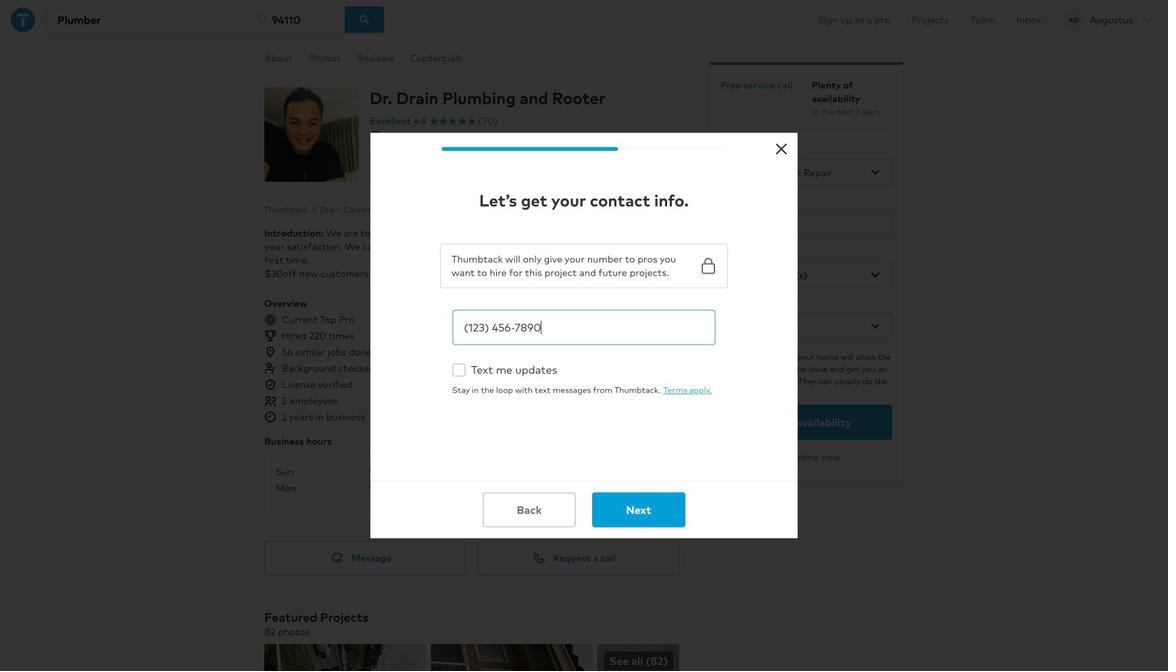 Task type: locate. For each thing, give the bounding box(es) containing it.
top pro icon image
[[482, 456, 516, 490]]

i calleddr.drain for my blocked rain down spout. t image
[[264, 644, 427, 671]]

5 stars out of 5 star rating image
[[429, 117, 477, 125]]

progress bar
[[334, 147, 618, 151]]

featured projects image
[[431, 644, 593, 671]]



Task type: vqa. For each thing, say whether or not it's contained in the screenshot.
appliance repair & hvac image
no



Task type: describe. For each thing, give the bounding box(es) containing it.
Zip code field
[[250, 7, 345, 33]]

thumbtack home image
[[11, 8, 35, 32]]

(555) 555-5555 telephone field
[[453, 311, 715, 345]]

dr. drain plumbing and rooter image
[[264, 87, 359, 182]]

all of a sudden every drain in my home was backing image
[[597, 644, 760, 671]]



